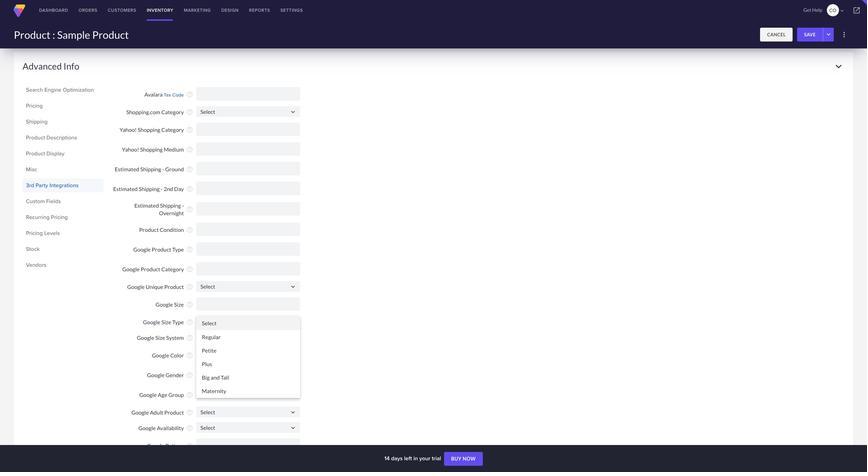 Task type: vqa. For each thing, say whether or not it's contained in the screenshot.
Size corresponding to System
yes



Task type: describe. For each thing, give the bounding box(es) containing it.
buy
[[452, 456, 462, 462]]

category for google product category help_outline
[[161, 266, 184, 273]]

help_outline inside google adult product help_outline
[[186, 410, 193, 416]]

shopping for yahoo! shopping medium help_outline
[[140, 146, 163, 153]]

shopping.com category help_outline
[[126, 109, 193, 116]]

system
[[166, 335, 184, 341]]

misc
[[26, 166, 37, 174]]

cancel
[[768, 32, 786, 37]]

more_vert button
[[838, 28, 852, 42]]

avalara tax code help_outline
[[144, 91, 193, 98]]

code
[[172, 91, 184, 98]]

estimated shipping - 2nd day help_outline
[[113, 186, 193, 193]]

google for google product category help_outline
[[122, 266, 140, 273]]

help_outline inside google product type help_outline
[[186, 246, 193, 253]]

3rd party integrations
[[26, 182, 79, 190]]

shipping for estimated shipping - ground help_outline
[[140, 166, 161, 172]]

help_outline inside google color help_outline
[[186, 352, 193, 359]]

stock
[[26, 245, 40, 253]]

and
[[211, 375, 220, 381]]

google age group help_outline
[[139, 392, 193, 399]]

buy now
[[452, 456, 476, 462]]

get help
[[804, 7, 823, 13]]

product up misc
[[26, 150, 45, 158]]

product inside product condition help_outline
[[139, 227, 159, 233]]

help
[[813, 7, 823, 13]]

pricing levels link
[[26, 228, 100, 240]]

save link
[[798, 28, 823, 42]]

shipping for estimated shipping - overnight help_outline
[[160, 202, 181, 209]]

google gender help_outline
[[147, 372, 193, 379]]

engine
[[44, 86, 61, 94]]

yahoo! for yahoo! shopping category help_outline
[[120, 126, 137, 133]]

search engine optimization
[[26, 86, 94, 94]]


[[853, 6, 862, 15]]

- for estimated shipping - ground help_outline
[[162, 166, 164, 172]]

14 days left in your trial
[[385, 455, 443, 463]]

shipping up product descriptions
[[26, 118, 48, 126]]

help_outline inside google pattern help_outline
[[186, 443, 193, 450]]

levels
[[44, 229, 60, 237]]

recurring pricing
[[26, 214, 68, 221]]

google for google color help_outline
[[152, 352, 169, 359]]

advanced
[[23, 61, 62, 72]]

help_outline inside google size type help_outline
[[186, 319, 193, 326]]

advanced info
[[23, 61, 79, 72]]

 for google adult product help_outline
[[290, 409, 297, 417]]

petite
[[202, 347, 217, 354]]

medium
[[164, 146, 184, 153]]

product inside the google unique product help_outline
[[164, 284, 184, 290]]

1 vertical spatial pricing
[[51, 214, 68, 221]]

stock link
[[26, 244, 100, 255]]

estimated for estimated shipping - 2nd day help_outline
[[113, 186, 138, 192]]

google for google age group help_outline
[[139, 392, 157, 398]]

google for google size type help_outline
[[143, 319, 160, 326]]

shopping.com
[[126, 109, 160, 115]]

info
[[64, 61, 79, 72]]

gender
[[166, 372, 184, 379]]

category for yahoo! shopping category help_outline
[[161, 126, 184, 133]]

regular
[[202, 334, 221, 340]]

cancel link
[[761, 28, 793, 42]]

help_outline inside 'google size system help_outline'
[[186, 335, 193, 342]]

in
[[414, 455, 418, 463]]

product inside google product category help_outline
[[141, 266, 160, 273]]

avalara
[[144, 91, 163, 98]]

your
[[420, 455, 431, 463]]

settings
[[281, 7, 303, 14]]

product inside google adult product help_outline
[[164, 409, 184, 416]]

help_outline inside google product category help_outline
[[186, 266, 193, 273]]

help_outline inside google age group help_outline
[[186, 392, 193, 399]]

help_outline inside the google unique product help_outline
[[186, 284, 193, 291]]


[[840, 8, 846, 14]]

custom
[[26, 198, 45, 206]]

product inside google product type help_outline
[[152, 246, 171, 253]]

more_vert
[[841, 30, 849, 39]]

group
[[169, 392, 184, 398]]

google product category help_outline
[[122, 266, 193, 273]]

product descriptions
[[26, 134, 77, 142]]

product down customers
[[92, 28, 129, 41]]

trial
[[432, 455, 441, 463]]

select
[[202, 320, 217, 327]]

help_outline inside estimated shipping - ground help_outline
[[186, 166, 193, 173]]

recurring
[[26, 214, 50, 221]]

help_outline inside 'yahoo! shopping medium help_outline'
[[186, 146, 193, 153]]

product descriptions link
[[26, 132, 100, 144]]

3rd party integrations link
[[26, 180, 100, 192]]

display
[[47, 150, 65, 158]]

dashboard link
[[34, 0, 73, 21]]

estimated shipping - overnight help_outline
[[135, 202, 193, 217]]

shipping link
[[26, 116, 100, 128]]

descriptions
[[47, 134, 77, 142]]

- for estimated shipping - 2nd day help_outline
[[161, 186, 163, 192]]

 for google availability help_outline
[[290, 425, 297, 432]]

marketing
[[184, 7, 211, 14]]

dashboard
[[39, 7, 68, 14]]

optimization
[[63, 86, 94, 94]]

help_outline inside google availability help_outline
[[186, 425, 193, 432]]

google size type help_outline
[[143, 319, 193, 326]]

availability
[[157, 425, 184, 432]]

integrations
[[50, 182, 79, 190]]

search
[[26, 86, 43, 94]]

vendors link
[[26, 260, 100, 271]]

inventory
[[147, 7, 174, 14]]

help_outline inside product condition help_outline
[[186, 227, 193, 234]]

big
[[202, 375, 210, 381]]

yahoo! shopping medium help_outline
[[122, 146, 193, 153]]

search engine optimization link
[[26, 84, 100, 96]]

pattern
[[166, 443, 184, 449]]

help_outline inside avalara tax code help_outline
[[186, 91, 193, 98]]

size for help_outline
[[174, 301, 184, 308]]

get
[[804, 7, 812, 13]]

category inside shopping.com category help_outline
[[161, 109, 184, 115]]

- for estimated shipping - overnight help_outline
[[182, 202, 184, 209]]

custom fields
[[26, 198, 61, 206]]

buy now link
[[445, 453, 483, 466]]



Task type: locate. For each thing, give the bounding box(es) containing it.
6 help_outline from the top
[[186, 186, 193, 193]]

google for google unique product help_outline
[[127, 284, 145, 290]]

0 vertical spatial estimated
[[115, 166, 139, 172]]

pricing down custom fields link
[[51, 214, 68, 221]]

shipping inside estimated shipping - overnight help_outline
[[160, 202, 181, 209]]

size for system
[[155, 335, 165, 341]]

type down condition
[[172, 246, 184, 253]]

 for shopping.com category help_outline
[[290, 109, 297, 116]]

pricing levels
[[26, 229, 60, 237]]

yahoo! inside 'yahoo! shopping medium help_outline'
[[122, 146, 139, 153]]

google left gender
[[147, 372, 165, 379]]

help_outline inside shopping.com category help_outline
[[186, 109, 193, 116]]

yahoo! for yahoo! shopping medium help_outline
[[122, 146, 139, 153]]

7 help_outline from the top
[[186, 206, 193, 213]]

size up 'google size system help_outline'
[[162, 319, 171, 326]]

customers
[[108, 7, 136, 14]]

2 vertical spatial estimated
[[135, 202, 159, 209]]

type inside google product type help_outline
[[172, 246, 184, 253]]

size
[[174, 301, 184, 308], [162, 319, 171, 326], [155, 335, 165, 341]]

9 help_outline from the top
[[186, 246, 193, 253]]

estimated inside estimated shipping - overnight help_outline
[[135, 202, 159, 209]]


[[290, 109, 297, 116], [290, 284, 297, 291], [290, 409, 297, 417], [290, 425, 297, 432]]

product up unique
[[141, 266, 160, 273]]

estimated down estimated shipping - ground help_outline
[[113, 186, 138, 192]]

google inside 'google size system help_outline'
[[137, 335, 154, 341]]

2nd
[[164, 186, 173, 192]]

pricing for pricing levels
[[26, 229, 43, 237]]

15 help_outline from the top
[[186, 352, 193, 359]]

shopping for yahoo! shopping category help_outline
[[138, 126, 160, 133]]

14
[[385, 455, 390, 463]]

google inside the google size help_outline
[[156, 301, 173, 308]]

1 vertical spatial category
[[161, 126, 184, 133]]

google for google availability help_outline
[[138, 425, 156, 432]]

11 help_outline from the top
[[186, 284, 193, 291]]

type inside google size type help_outline
[[172, 319, 184, 326]]

estimated up estimated shipping - 2nd day help_outline
[[115, 166, 139, 172]]

maternity
[[202, 388, 227, 395]]

2 vertical spatial size
[[155, 335, 165, 341]]

google availability help_outline
[[138, 425, 193, 432]]

0 vertical spatial yahoo!
[[120, 126, 137, 133]]

type for google size type help_outline
[[172, 319, 184, 326]]

3rd
[[26, 182, 34, 190]]

2 vertical spatial -
[[182, 202, 184, 209]]

- inside estimated shipping - ground help_outline
[[162, 166, 164, 172]]

shipping up estimated shipping - 2nd day help_outline
[[140, 166, 161, 172]]

google left "pattern"
[[147, 443, 165, 449]]

adult
[[150, 409, 163, 416]]

2 help_outline from the top
[[186, 109, 193, 116]]

yahoo! down shopping.com
[[120, 126, 137, 133]]

ground
[[165, 166, 184, 172]]

google down adult at the bottom of page
[[138, 425, 156, 432]]

google down google size type help_outline
[[137, 335, 154, 341]]

0 vertical spatial -
[[162, 166, 164, 172]]

category
[[161, 109, 184, 115], [161, 126, 184, 133], [161, 266, 184, 273]]

save
[[805, 32, 817, 37]]

product left :
[[14, 28, 50, 41]]

google left unique
[[127, 284, 145, 290]]

2 vertical spatial pricing
[[26, 229, 43, 237]]

expand_more
[[834, 61, 845, 73]]

google up the google unique product help_outline
[[122, 266, 140, 273]]

help_outline inside google gender help_outline
[[186, 372, 193, 379]]

product left condition
[[139, 227, 159, 233]]

google for google adult product help_outline
[[132, 409, 149, 416]]

google inside google age group help_outline
[[139, 392, 157, 398]]

yahoo! up estimated shipping - ground help_outline
[[122, 146, 139, 153]]

google product type help_outline
[[133, 246, 193, 253]]

shipping left 2nd
[[139, 186, 160, 192]]

product up product display
[[26, 134, 45, 142]]

8 help_outline from the top
[[186, 227, 193, 234]]

1 category from the top
[[161, 109, 184, 115]]

google inside google product type help_outline
[[133, 246, 151, 253]]

shopping inside 'yahoo! shopping medium help_outline'
[[140, 146, 163, 153]]

shipping inside estimated shipping - 2nd day help_outline
[[139, 186, 160, 192]]

google color help_outline
[[152, 352, 193, 359]]

google adult product help_outline
[[132, 409, 193, 416]]

shipping
[[26, 118, 48, 126], [140, 166, 161, 172], [139, 186, 160, 192], [160, 202, 181, 209]]

shopping up estimated shipping - ground help_outline
[[140, 146, 163, 153]]

13 help_outline from the top
[[186, 319, 193, 326]]

None text field
[[196, 123, 300, 136], [196, 162, 300, 176], [196, 223, 300, 236], [196, 243, 300, 256], [196, 262, 300, 276], [196, 407, 300, 418], [196, 423, 300, 434], [196, 123, 300, 136], [196, 162, 300, 176], [196, 223, 300, 236], [196, 243, 300, 256], [196, 262, 300, 276], [196, 407, 300, 418], [196, 423, 300, 434]]

recurring pricing link
[[26, 212, 100, 224]]

0 vertical spatial shopping
[[138, 126, 160, 133]]

big and tall
[[202, 375, 229, 381]]

size up google size type help_outline
[[174, 301, 184, 308]]

20 help_outline from the top
[[186, 443, 193, 450]]

estimated inside estimated shipping - 2nd day help_outline
[[113, 186, 138, 192]]

12 help_outline from the top
[[186, 301, 193, 308]]

1 vertical spatial type
[[172, 319, 184, 326]]

1 vertical spatial size
[[162, 319, 171, 326]]

co 
[[830, 7, 846, 14]]

product display link
[[26, 148, 100, 160]]

shopping inside yahoo! shopping category help_outline
[[138, 126, 160, 133]]

google up google product category help_outline
[[133, 246, 151, 253]]

now
[[463, 456, 476, 462]]

google inside google product category help_outline
[[122, 266, 140, 273]]

vendors
[[26, 261, 46, 269]]

reports
[[249, 7, 270, 14]]

2 type from the top
[[172, 319, 184, 326]]

 link
[[847, 0, 868, 21]]

category inside yahoo! shopping category help_outline
[[161, 126, 184, 133]]

3 help_outline from the top
[[186, 126, 193, 133]]

1  from the top
[[290, 109, 297, 116]]

5 help_outline from the top
[[186, 166, 193, 173]]

google left "color"
[[152, 352, 169, 359]]

days
[[391, 455, 403, 463]]

tall
[[221, 375, 229, 381]]

google inside the google unique product help_outline
[[127, 284, 145, 290]]

overnight
[[159, 210, 184, 217]]

- inside estimated shipping - 2nd day help_outline
[[161, 186, 163, 192]]

size left system
[[155, 335, 165, 341]]

2 category from the top
[[161, 126, 184, 133]]

-
[[162, 166, 164, 172], [161, 186, 163, 192], [182, 202, 184, 209]]

product up the google size help_outline in the left of the page
[[164, 284, 184, 290]]

type for google product type help_outline
[[172, 246, 184, 253]]

google for google product type help_outline
[[133, 246, 151, 253]]

category inside google product category help_outline
[[161, 266, 184, 273]]

google left adult at the bottom of page
[[132, 409, 149, 416]]

- left ground
[[162, 166, 164, 172]]

- left 2nd
[[161, 186, 163, 192]]

yahoo! inside yahoo! shopping category help_outline
[[120, 126, 137, 133]]

None text field
[[196, 87, 300, 101], [196, 106, 300, 117], [196, 142, 300, 156], [196, 182, 300, 196], [196, 202, 300, 216], [196, 281, 300, 292], [196, 298, 300, 311], [196, 87, 300, 101], [196, 106, 300, 117], [196, 142, 300, 156], [196, 182, 300, 196], [196, 202, 300, 216], [196, 281, 300, 292], [196, 298, 300, 311]]

google inside google color help_outline
[[152, 352, 169, 359]]

type
[[172, 246, 184, 253], [172, 319, 184, 326]]

4  from the top
[[290, 425, 297, 432]]

category up medium
[[161, 126, 184, 133]]

category down tax code link at the left top of page
[[161, 109, 184, 115]]

product condition help_outline
[[139, 227, 193, 234]]

google for google size help_outline
[[156, 301, 173, 308]]

estimated down estimated shipping - 2nd day help_outline
[[135, 202, 159, 209]]

help_outline inside the google size help_outline
[[186, 301, 193, 308]]

help_outline inside yahoo! shopping category help_outline
[[186, 126, 193, 133]]

pricing link
[[26, 100, 100, 112]]

size for type
[[162, 319, 171, 326]]

- up overnight
[[182, 202, 184, 209]]

age
[[158, 392, 167, 398]]

google for google pattern help_outline
[[147, 443, 165, 449]]

product up availability
[[164, 409, 184, 416]]

1 vertical spatial estimated
[[113, 186, 138, 192]]

3 category from the top
[[161, 266, 184, 273]]

1 help_outline from the top
[[186, 91, 193, 98]]

left
[[404, 455, 412, 463]]

10 help_outline from the top
[[186, 266, 193, 273]]

1 vertical spatial shopping
[[140, 146, 163, 153]]

19 help_outline from the top
[[186, 425, 193, 432]]

condition
[[160, 227, 184, 233]]

shipping inside estimated shipping - ground help_outline
[[140, 166, 161, 172]]

help_outline inside estimated shipping - 2nd day help_outline
[[186, 186, 193, 193]]

estimated for estimated shipping - overnight help_outline
[[135, 202, 159, 209]]

1 vertical spatial yahoo!
[[122, 146, 139, 153]]

google size system help_outline
[[137, 335, 193, 342]]

- inside estimated shipping - overnight help_outline
[[182, 202, 184, 209]]

sample
[[57, 28, 90, 41]]

18 help_outline from the top
[[186, 410, 193, 416]]

day
[[174, 186, 184, 192]]

google pattern help_outline
[[147, 443, 193, 450]]

size inside the google size help_outline
[[174, 301, 184, 308]]

google inside google availability help_outline
[[138, 425, 156, 432]]

pricing for pricing
[[26, 102, 43, 110]]

google left the age
[[139, 392, 157, 398]]

google for google size system help_outline
[[137, 335, 154, 341]]

0 vertical spatial size
[[174, 301, 184, 308]]

 for google unique product help_outline
[[290, 284, 297, 291]]

1 vertical spatial -
[[161, 186, 163, 192]]

estimated for estimated shipping - ground help_outline
[[115, 166, 139, 172]]

3  from the top
[[290, 409, 297, 417]]

google inside google pattern help_outline
[[147, 443, 165, 449]]

google for google gender help_outline
[[147, 372, 165, 379]]

pricing down search
[[26, 102, 43, 110]]

orders
[[79, 7, 97, 14]]

category down google product type help_outline
[[161, 266, 184, 273]]

0 vertical spatial pricing
[[26, 102, 43, 110]]

pricing
[[26, 102, 43, 110], [51, 214, 68, 221], [26, 229, 43, 237]]

shopping
[[138, 126, 160, 133], [140, 146, 163, 153]]

size inside google size type help_outline
[[162, 319, 171, 326]]

pricing up stock
[[26, 229, 43, 237]]

product display
[[26, 150, 65, 158]]

google inside google gender help_outline
[[147, 372, 165, 379]]

product down product condition help_outline
[[152, 246, 171, 253]]

2 vertical spatial category
[[161, 266, 184, 273]]

help_outline inside estimated shipping - overnight help_outline
[[186, 206, 193, 213]]

0 vertical spatial type
[[172, 246, 184, 253]]

unique
[[146, 284, 163, 290]]

1 type from the top
[[172, 246, 184, 253]]

shipping up overnight
[[160, 202, 181, 209]]

product : sample product
[[14, 28, 129, 41]]

type up system
[[172, 319, 184, 326]]

17 help_outline from the top
[[186, 392, 193, 399]]

0 vertical spatial category
[[161, 109, 184, 115]]

shopping down shopping.com
[[138, 126, 160, 133]]

google size help_outline
[[156, 301, 193, 308]]

google inside google adult product help_outline
[[132, 409, 149, 416]]

tax
[[164, 91, 171, 98]]

estimated inside estimated shipping - ground help_outline
[[115, 166, 139, 172]]

google unique product help_outline
[[127, 284, 193, 291]]

14 help_outline from the top
[[186, 335, 193, 342]]

help_outline
[[186, 91, 193, 98], [186, 109, 193, 116], [186, 126, 193, 133], [186, 146, 193, 153], [186, 166, 193, 173], [186, 186, 193, 193], [186, 206, 193, 213], [186, 227, 193, 234], [186, 246, 193, 253], [186, 266, 193, 273], [186, 284, 193, 291], [186, 301, 193, 308], [186, 319, 193, 326], [186, 335, 193, 342], [186, 352, 193, 359], [186, 372, 193, 379], [186, 392, 193, 399], [186, 410, 193, 416], [186, 425, 193, 432], [186, 443, 193, 450]]

:
[[52, 28, 55, 41]]

google up 'google size system help_outline'
[[143, 319, 160, 326]]

16 help_outline from the top
[[186, 372, 193, 379]]

fields
[[46, 198, 61, 206]]

shipping for estimated shipping - 2nd day help_outline
[[139, 186, 160, 192]]

estimated
[[115, 166, 139, 172], [113, 186, 138, 192], [135, 202, 159, 209]]

party
[[36, 182, 48, 190]]

product
[[14, 28, 50, 41], [92, 28, 129, 41], [26, 134, 45, 142], [26, 150, 45, 158], [139, 227, 159, 233], [152, 246, 171, 253], [141, 266, 160, 273], [164, 284, 184, 290], [164, 409, 184, 416]]

4 help_outline from the top
[[186, 146, 193, 153]]

co
[[830, 7, 837, 13]]

google inside google size type help_outline
[[143, 319, 160, 326]]

2  from the top
[[290, 284, 297, 291]]

tax code link
[[164, 91, 184, 98]]

color
[[170, 352, 184, 359]]

size inside 'google size system help_outline'
[[155, 335, 165, 341]]

google down the google unique product help_outline
[[156, 301, 173, 308]]



